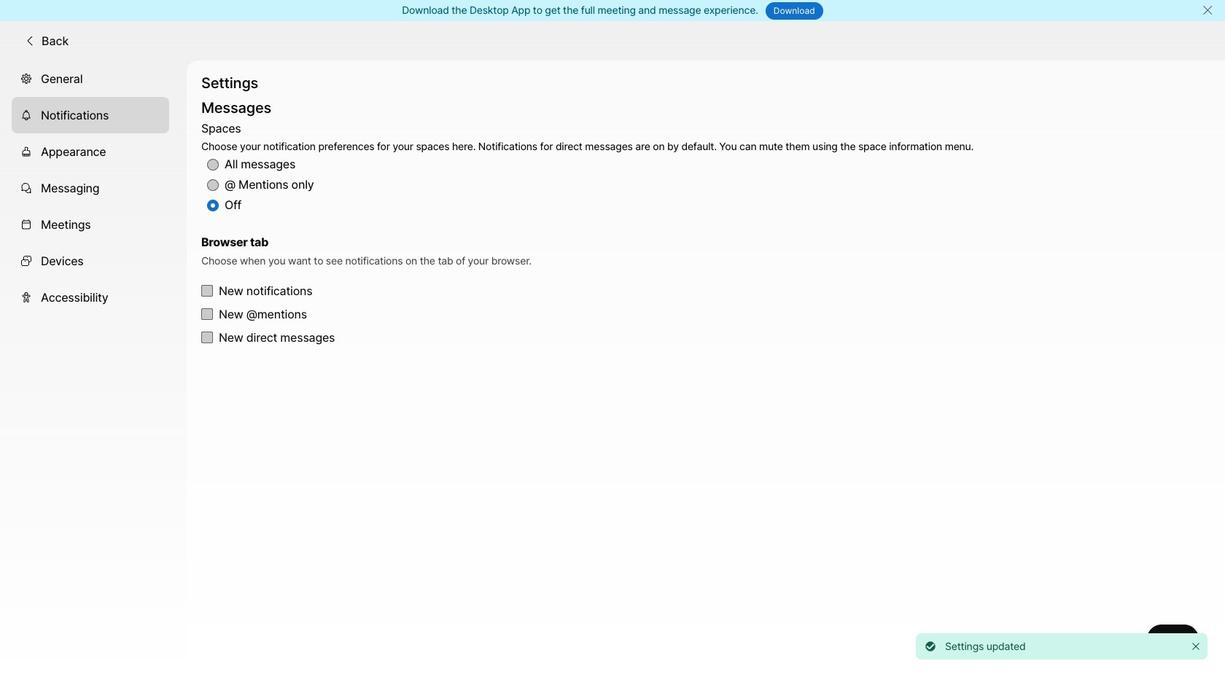 Task type: locate. For each thing, give the bounding box(es) containing it.
option group
[[201, 119, 974, 216]]

Off radio
[[207, 200, 219, 212]]

meetings tab
[[12, 206, 169, 243]]

devices tab
[[12, 243, 169, 279]]

alert
[[911, 628, 1214, 666]]

cancel_16 image
[[1202, 4, 1214, 16]]

settings navigation
[[0, 60, 187, 678]]

All messages radio
[[207, 159, 219, 171]]

accessibility tab
[[12, 279, 169, 316]]



Task type: describe. For each thing, give the bounding box(es) containing it.
@ Mentions only radio
[[207, 180, 219, 191]]

general tab
[[12, 60, 169, 97]]

messaging tab
[[12, 170, 169, 206]]

appearance tab
[[12, 133, 169, 170]]

notifications tab
[[12, 97, 169, 133]]



Task type: vqa. For each thing, say whether or not it's contained in the screenshot.
Notifications Tab
yes



